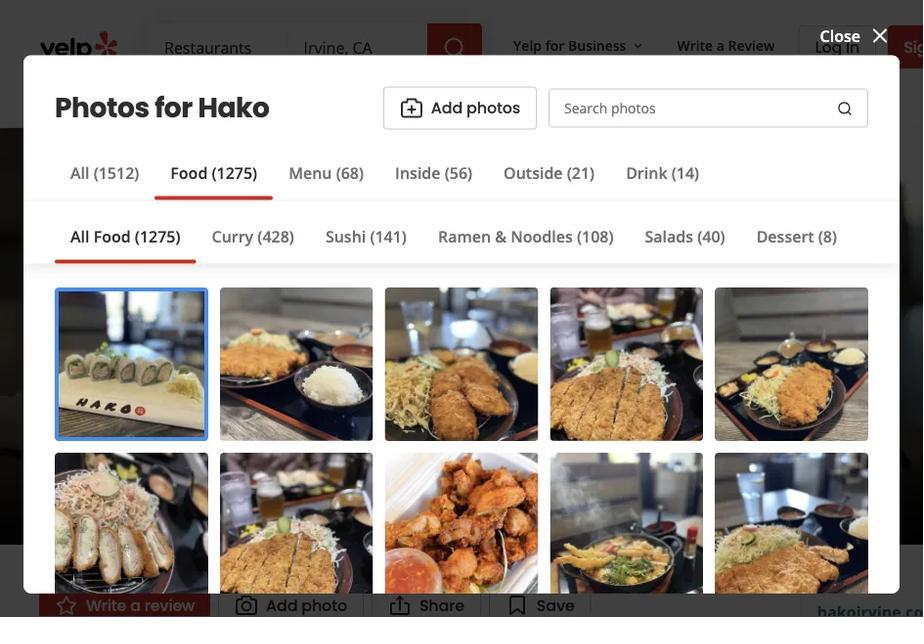 Task type: describe. For each thing, give the bounding box(es) containing it.
tab list containing all (1512)
[[55, 161, 715, 200]]

log in link
[[799, 25, 877, 68]]

open 11:00 am - 9:00 pm
[[63, 482, 253, 503]]

save
[[537, 594, 575, 616]]

japanese link
[[213, 448, 284, 469]]

photos inside see all 1.5k photos link
[[780, 472, 834, 494]]

write for write a review
[[86, 594, 126, 616]]

11:00
[[111, 482, 152, 503]]

curry
[[212, 226, 254, 247]]

auto
[[453, 87, 483, 105]]

reviews)
[[309, 405, 372, 426]]

see all 1.5k photos
[[694, 472, 834, 494]]

curry (428)
[[212, 226, 294, 247]]

24 save outline v2 image
[[506, 594, 529, 617]]

add for add photos
[[431, 97, 463, 119]]

sushi (141)
[[326, 226, 407, 247]]

home
[[300, 87, 338, 105]]

24 star v2 image
[[55, 594, 78, 617]]

yelp
[[514, 36, 542, 54]]

claimed
[[82, 448, 144, 469]]

see hours link
[[557, 482, 631, 506]]

$$
[[170, 448, 187, 469]]

salads
[[645, 226, 694, 247]]

0 horizontal spatial (1275)
[[135, 226, 181, 247]]

home services link
[[284, 70, 437, 127]]

&
[[495, 226, 507, 247]]

yelp for business
[[514, 36, 627, 54]]

drink
[[626, 162, 668, 183]]

all (1512)
[[70, 162, 139, 183]]

for for hako
[[155, 89, 193, 127]]

all
[[727, 472, 745, 494]]

add photos
[[431, 97, 521, 119]]

business categories element
[[149, 70, 924, 127]]

24 add photo v2 image
[[400, 97, 424, 120]]

over
[[405, 482, 439, 503]]

24 chevron down v2 image for home services
[[398, 85, 421, 108]]

0 horizontal spatial hako
[[63, 331, 186, 397]]

(936 reviews) link
[[273, 405, 372, 426]]

all for all food (1275)
[[70, 226, 90, 247]]

dessert (8)
[[757, 226, 838, 247]]

9:00
[[194, 482, 225, 503]]

salads (40)
[[645, 226, 726, 247]]

write a review link
[[39, 584, 210, 617]]

1 horizontal spatial hako
[[198, 89, 269, 127]]

photo
[[302, 594, 347, 616]]

photo of hako - irvine, ca, us. california roll image
[[0, 128, 556, 545]]

close button
[[821, 23, 892, 48]]

1 horizontal spatial search image
[[838, 101, 853, 116]]

see for see all 1.5k photos
[[694, 472, 723, 494]]

16 claim filled v2 image
[[63, 451, 78, 466]]

a for review
[[130, 594, 141, 616]]

share button
[[372, 584, 481, 617]]

sig link
[[889, 25, 924, 68]]

japanese
[[213, 448, 284, 469]]

services for home services
[[342, 87, 394, 105]]

log in
[[816, 36, 860, 58]]

(68)
[[336, 162, 364, 183]]

food (1275)
[[171, 162, 258, 183]]

24 chevron down v2 image for restaurants
[[245, 85, 268, 108]]

auto services link
[[437, 70, 581, 127]]

-
[[184, 482, 189, 503]]

1 horizontal spatial (1275)
[[212, 162, 258, 183]]

bars
[[338, 448, 373, 469]]

Search photos text field
[[549, 89, 869, 128]]

4.4 star rating image
[[63, 400, 235, 431]]

all food (1275)
[[70, 226, 181, 247]]

menu (68)
[[289, 162, 364, 183]]

photos inside add photos link
[[467, 97, 521, 119]]

4.4
[[247, 405, 269, 426]]

add photo link
[[218, 584, 364, 617]]

add photos link
[[383, 87, 537, 130]]

noodles
[[511, 226, 573, 247]]

home services
[[300, 87, 394, 105]]

review
[[145, 594, 195, 616]]

months
[[456, 482, 514, 503]]

see all 1.5k photos link
[[662, 459, 866, 506]]

more
[[597, 87, 631, 105]]

(40)
[[698, 226, 726, 247]]

add for add photo
[[266, 594, 298, 616]]

dessert
[[757, 226, 815, 247]]

pm
[[229, 482, 253, 503]]



Task type: vqa. For each thing, say whether or not it's contained in the screenshot.
bottom 'a'
yes



Task type: locate. For each thing, give the bounding box(es) containing it.
24 close v2 image
[[869, 24, 892, 48]]

0 vertical spatial add
[[431, 97, 463, 119]]

sushi left (141)
[[326, 226, 366, 247]]

24 chevron down v2 image
[[245, 85, 268, 108], [398, 85, 421, 108], [635, 85, 658, 108]]

write for write a review
[[678, 36, 713, 54]]

sushi
[[326, 226, 366, 247], [292, 448, 334, 469]]

None search field
[[149, 23, 486, 70]]

1 horizontal spatial photos
[[780, 472, 834, 494]]

1 vertical spatial for
[[155, 89, 193, 127]]

a for review
[[717, 36, 725, 54]]

for for business
[[546, 36, 565, 54]]

restaurants
[[164, 87, 241, 105]]

24 camera v2 image
[[235, 594, 258, 617]]

16 chevron down v2 image
[[631, 38, 646, 54]]

1 vertical spatial all
[[70, 226, 90, 247]]

ramen & noodles (108)
[[438, 226, 614, 247]]

am
[[156, 482, 180, 503]]

1 horizontal spatial 24 chevron down v2 image
[[398, 85, 421, 108]]

24 chevron down v2 image inside the more link
[[635, 85, 658, 108]]

add photo
[[266, 594, 347, 616]]

food down "photos for hako"
[[171, 162, 208, 183]]

see
[[694, 472, 723, 494], [566, 485, 586, 501]]

0 horizontal spatial search image
[[443, 36, 467, 60]]

outside
[[504, 162, 563, 183]]

all
[[70, 162, 90, 183], [70, 226, 90, 247]]

sig
[[904, 36, 924, 58]]

1 vertical spatial write
[[86, 594, 126, 616]]

0 vertical spatial for
[[546, 36, 565, 54]]

0 vertical spatial tab list
[[55, 161, 715, 200]]

see left hours
[[566, 485, 586, 501]]

1 horizontal spatial see
[[694, 472, 723, 494]]

0 horizontal spatial services
[[342, 87, 394, 105]]

1 horizontal spatial services
[[486, 87, 538, 105]]

24 chevron down v2 image for more
[[635, 85, 658, 108]]

1 horizontal spatial food
[[171, 162, 208, 183]]

(1275) up curry
[[212, 162, 258, 183]]

services left 24 chevron down v2 icon
[[486, 87, 538, 105]]

inside
[[395, 162, 441, 183]]

see for see hours
[[566, 485, 586, 501]]

1 vertical spatial photos
[[780, 472, 834, 494]]

0 vertical spatial food
[[171, 162, 208, 183]]

2 all from the top
[[70, 226, 90, 247]]

info alert
[[265, 481, 546, 505]]

sushi right ,
[[292, 448, 334, 469]]

2 services from the left
[[486, 87, 538, 105]]

0 vertical spatial search image
[[443, 36, 467, 60]]

food down the (1512)
[[94, 226, 131, 247]]

1 horizontal spatial for
[[546, 36, 565, 54]]

more link
[[581, 70, 674, 127]]

all for all (1512)
[[70, 162, 90, 183]]

services for auto services
[[486, 87, 538, 105]]

a left the "review"
[[130, 594, 141, 616]]

share
[[420, 594, 465, 616]]

all down all (1512)
[[70, 226, 90, 247]]

24 chevron down v2 image right the "restaurants"
[[245, 85, 268, 108]]

(141)
[[370, 226, 407, 247]]

write a review link
[[670, 27, 783, 63]]

updated
[[338, 482, 401, 503]]

review
[[729, 36, 775, 54]]

photos
[[55, 89, 149, 127]]

0 horizontal spatial photos
[[467, 97, 521, 119]]

write left review
[[678, 36, 713, 54]]

1 horizontal spatial add
[[431, 97, 463, 119]]

,
[[284, 448, 288, 469]]

16 info v2 image
[[265, 484, 280, 500]]

drink (14)
[[626, 162, 700, 183]]

open
[[63, 482, 104, 503]]

a left review
[[717, 36, 725, 54]]

write right 24 star v2 icon in the left bottom of the page
[[86, 594, 126, 616]]

ramen
[[438, 226, 491, 247]]

ago
[[518, 482, 546, 503]]

1 all from the top
[[70, 162, 90, 183]]

0 vertical spatial write
[[678, 36, 713, 54]]

1 vertical spatial food
[[94, 226, 131, 247]]

0 horizontal spatial food
[[94, 226, 131, 247]]

add right 24 add photo v2
[[431, 97, 463, 119]]

sushi bars link
[[292, 448, 373, 469]]

services left 24 add photo v2
[[342, 87, 394, 105]]

write a review
[[86, 594, 195, 616]]

(1512)
[[94, 162, 139, 183]]

search image up the auto
[[443, 36, 467, 60]]

(8)
[[819, 226, 838, 247]]

hako up 4.4 star rating image
[[63, 331, 186, 397]]

0 vertical spatial photos
[[467, 97, 521, 119]]

1 vertical spatial add
[[266, 594, 298, 616]]

photo of hako - irvine, ca, us. table set image
[[556, 128, 924, 545]]

1 tab list from the top
[[55, 161, 715, 200]]

24 chevron down v2 image right more
[[635, 85, 658, 108]]

1 horizontal spatial a
[[717, 36, 725, 54]]

24 chevron down v2 image left the auto
[[398, 85, 421, 108]]

a
[[717, 36, 725, 54], [130, 594, 141, 616]]

0 horizontal spatial write
[[86, 594, 126, 616]]

add
[[431, 97, 463, 119], [266, 594, 298, 616]]

for inside button
[[546, 36, 565, 54]]

4.4 (936 reviews)
[[247, 405, 372, 426]]

in
[[846, 36, 860, 58]]

(1275) left curry
[[135, 226, 181, 247]]

1 vertical spatial (1275)
[[135, 226, 181, 247]]

search image down the log in
[[838, 101, 853, 116]]

2 tab list from the top
[[55, 225, 853, 264]]

close
[[821, 25, 861, 46]]

write
[[678, 36, 713, 54], [86, 594, 126, 616]]

photos
[[467, 97, 521, 119], [780, 472, 834, 494]]

0 vertical spatial hako
[[198, 89, 269, 127]]

24 share v2 image
[[388, 594, 412, 617]]

services
[[342, 87, 394, 105], [486, 87, 538, 105]]

0 vertical spatial all
[[70, 162, 90, 183]]

(108)
[[577, 226, 614, 247]]

1 24 chevron down v2 image from the left
[[245, 85, 268, 108]]

1 vertical spatial search image
[[838, 101, 853, 116]]

auto services
[[453, 87, 538, 105]]

see left all at the bottom
[[694, 472, 723, 494]]

2 24 chevron down v2 image from the left
[[398, 85, 421, 108]]

1 vertical spatial sushi
[[292, 448, 334, 469]]

0 vertical spatial a
[[717, 36, 725, 54]]

add right 24 camera v2 image
[[266, 594, 298, 616]]

0 horizontal spatial see
[[566, 485, 586, 501]]

(14)
[[672, 162, 700, 183]]

3
[[443, 482, 452, 503]]

(936
[[273, 405, 305, 426]]

tab list up (141)
[[55, 161, 715, 200]]

0 horizontal spatial add
[[266, 594, 298, 616]]

tab list down '(56)'
[[55, 225, 853, 264]]

1 services from the left
[[342, 87, 394, 105]]

1.5k
[[749, 472, 776, 494]]

outside (21)
[[504, 162, 595, 183]]

write a review
[[678, 36, 775, 54]]

all left the (1512)
[[70, 162, 90, 183]]

24 chevron down v2 image inside home services link
[[398, 85, 421, 108]]

(21)
[[567, 162, 595, 183]]

edit button
[[385, 449, 424, 473]]

save button
[[489, 584, 592, 617]]

2 horizontal spatial 24 chevron down v2 image
[[635, 85, 658, 108]]

hours
[[288, 482, 334, 503]]

food
[[171, 162, 208, 183], [94, 226, 131, 247]]

1 vertical spatial a
[[130, 594, 141, 616]]

0 horizontal spatial a
[[130, 594, 141, 616]]

1 horizontal spatial write
[[678, 36, 713, 54]]

24 chevron down v2 image
[[542, 85, 566, 108]]

for right photos
[[155, 89, 193, 127]]

24 chevron down v2 image inside restaurants link
[[245, 85, 268, 108]]

0 vertical spatial sushi
[[326, 226, 366, 247]]

(1275)
[[212, 162, 258, 183], [135, 226, 181, 247]]

(428)
[[258, 226, 294, 247]]

0 horizontal spatial 24 chevron down v2 image
[[245, 85, 268, 108]]

hours updated over 3 months ago
[[288, 482, 546, 503]]

add inside add photos link
[[431, 97, 463, 119]]

hours
[[589, 485, 622, 501]]

inside (56)
[[395, 162, 473, 183]]

search image
[[443, 36, 467, 60], [838, 101, 853, 116]]

for right yelp
[[546, 36, 565, 54]]

0 horizontal spatial for
[[155, 89, 193, 127]]

tab list
[[55, 161, 715, 200], [55, 225, 853, 264]]

(56)
[[445, 162, 473, 183]]

1 vertical spatial hako
[[63, 331, 186, 397]]

see hours
[[566, 485, 622, 501]]

edit
[[393, 452, 415, 468]]

japanese , sushi bars
[[213, 448, 373, 469]]

1 vertical spatial tab list
[[55, 225, 853, 264]]

0 vertical spatial (1275)
[[212, 162, 258, 183]]

add inside add photo link
[[266, 594, 298, 616]]

tab list containing all food (1275)
[[55, 225, 853, 264]]

photos for hako
[[55, 89, 269, 127]]

menu
[[289, 162, 332, 183]]

3 24 chevron down v2 image from the left
[[635, 85, 658, 108]]

hako
[[198, 89, 269, 127], [63, 331, 186, 397]]

hako up food (1275)
[[198, 89, 269, 127]]

yelp for business button
[[506, 27, 654, 63]]

business
[[568, 36, 627, 54]]

restaurants link
[[149, 70, 284, 127]]



